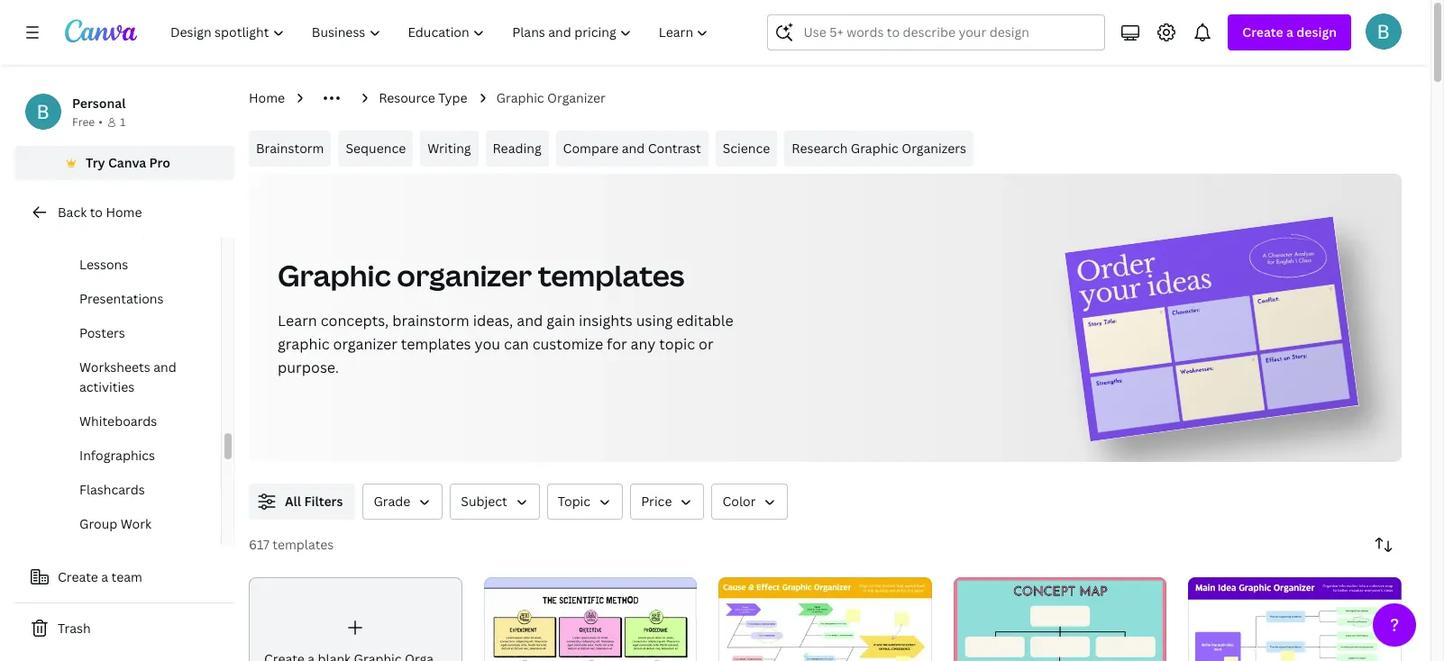Task type: locate. For each thing, give the bounding box(es) containing it.
concepts,
[[321, 311, 389, 331]]

writing link
[[420, 131, 478, 167]]

home
[[249, 89, 285, 106], [106, 204, 142, 221]]

1 horizontal spatial resource
[[379, 89, 435, 106]]

graphic organizer templates image
[[1017, 174, 1402, 462], [1065, 217, 1359, 442]]

1 horizontal spatial graphic
[[496, 89, 544, 106]]

work
[[120, 516, 151, 533]]

and inside compare and contrast link
[[622, 140, 645, 157]]

ideas,
[[473, 311, 513, 331]]

1 vertical spatial home
[[106, 204, 142, 221]]

all
[[285, 493, 301, 510]]

1 vertical spatial templates
[[401, 334, 471, 354]]

Search search field
[[804, 15, 1094, 50]]

back to home link
[[14, 195, 234, 231]]

1 vertical spatial resource type
[[76, 222, 164, 239]]

top level navigation element
[[159, 14, 724, 50]]

whiteboards
[[79, 413, 157, 430]]

a left team at the left of the page
[[101, 569, 108, 586]]

2 horizontal spatial templates
[[538, 256, 685, 295]]

gain
[[547, 311, 575, 331]]

and for worksheets and activities
[[153, 359, 176, 376]]

0 vertical spatial type
[[438, 89, 467, 106]]

resource type
[[379, 89, 467, 106], [76, 222, 164, 239]]

resource type down back to home at the top of page
[[76, 222, 164, 239]]

can
[[504, 334, 529, 354]]

0 horizontal spatial and
[[153, 359, 176, 376]]

0 horizontal spatial resource type
[[76, 222, 164, 239]]

trash
[[58, 620, 91, 637]]

main idea graphic organizer planning whiteboard in purple blue green simple colorful style image
[[1188, 578, 1402, 662]]

price button
[[630, 484, 704, 520]]

0 vertical spatial graphic
[[496, 89, 544, 106]]

create for create a team
[[58, 569, 98, 586]]

sequence link
[[338, 131, 413, 167]]

back
[[58, 204, 87, 221]]

to
[[90, 204, 103, 221]]

create left team at the left of the page
[[58, 569, 98, 586]]

team
[[111, 569, 142, 586]]

1 horizontal spatial resource type
[[379, 89, 467, 106]]

cause and effect graphic organizer planning whiteboard in yellow green simple colorful style image
[[719, 578, 932, 662]]

insights
[[579, 311, 633, 331]]

and up can
[[517, 311, 543, 331]]

and inside worksheets and activities
[[153, 359, 176, 376]]

worksheets
[[79, 359, 150, 376]]

infographics
[[79, 447, 155, 464]]

0 horizontal spatial type
[[135, 222, 164, 239]]

topic
[[659, 334, 695, 354]]

organizer
[[397, 256, 532, 295], [333, 334, 397, 354]]

0 horizontal spatial graphic
[[278, 256, 391, 295]]

home right "to"
[[106, 204, 142, 221]]

0 horizontal spatial home
[[106, 204, 142, 221]]

and
[[622, 140, 645, 157], [517, 311, 543, 331], [153, 359, 176, 376]]

2 vertical spatial templates
[[272, 536, 334, 553]]

type up writing
[[438, 89, 467, 106]]

0 horizontal spatial a
[[101, 569, 108, 586]]

resource inside button
[[76, 222, 132, 239]]

2 horizontal spatial and
[[622, 140, 645, 157]]

brad klo image
[[1366, 14, 1402, 50]]

templates
[[538, 256, 685, 295], [401, 334, 471, 354], [272, 536, 334, 553]]

0 vertical spatial home
[[249, 89, 285, 106]]

templates up insights
[[538, 256, 685, 295]]

brainstorm link
[[249, 131, 331, 167]]

editable
[[676, 311, 734, 331]]

1 horizontal spatial type
[[438, 89, 467, 106]]

0 vertical spatial resource type
[[379, 89, 467, 106]]

1 vertical spatial and
[[517, 311, 543, 331]]

0 horizontal spatial create
[[58, 569, 98, 586]]

grade
[[374, 493, 410, 510]]

and left contrast
[[622, 140, 645, 157]]

617 templates
[[249, 536, 334, 553]]

1 vertical spatial graphic
[[851, 140, 899, 157]]

a inside button
[[101, 569, 108, 586]]

type up lessons link
[[135, 222, 164, 239]]

templates down brainstorm
[[401, 334, 471, 354]]

graphic
[[496, 89, 544, 106], [851, 140, 899, 157], [278, 256, 391, 295]]

1 vertical spatial create
[[58, 569, 98, 586]]

1 vertical spatial resource
[[76, 222, 132, 239]]

create left design
[[1242, 23, 1283, 41]]

1 vertical spatial a
[[101, 569, 108, 586]]

compare and contrast
[[563, 140, 701, 157]]

infographics link
[[43, 439, 221, 473]]

and inside learn concepts, brainstorm ideas, and gain insights using editable graphic organizer templates you can customize for any topic or purpose.
[[517, 311, 543, 331]]

1 vertical spatial type
[[135, 222, 164, 239]]

a left design
[[1286, 23, 1293, 41]]

0 vertical spatial and
[[622, 140, 645, 157]]

graphic up reading
[[496, 89, 544, 106]]

2 vertical spatial and
[[153, 359, 176, 376]]

1 horizontal spatial templates
[[401, 334, 471, 354]]

resource up 'sequence'
[[379, 89, 435, 106]]

resource down back to home at the top of page
[[76, 222, 132, 239]]

activities
[[79, 379, 135, 396]]

0 vertical spatial templates
[[538, 256, 685, 295]]

templates inside learn concepts, brainstorm ideas, and gain insights using editable graphic organizer templates you can customize for any topic or purpose.
[[401, 334, 471, 354]]

learn concepts, brainstorm ideas, and gain insights using editable graphic organizer templates you can customize for any topic or purpose.
[[278, 311, 734, 378]]

0 horizontal spatial templates
[[272, 536, 334, 553]]

1 vertical spatial organizer
[[333, 334, 397, 354]]

1 horizontal spatial a
[[1286, 23, 1293, 41]]

organizer up the ideas,
[[397, 256, 532, 295]]

organizers
[[902, 140, 966, 157]]

graphic for graphic organizer templates
[[278, 256, 391, 295]]

colorful playful the scientific method graphic organizer image
[[484, 578, 697, 662]]

1 horizontal spatial home
[[249, 89, 285, 106]]

create inside dropdown button
[[1242, 23, 1283, 41]]

0 vertical spatial resource
[[379, 89, 435, 106]]

a for design
[[1286, 23, 1293, 41]]

canva
[[108, 154, 146, 171]]

subject button
[[450, 484, 540, 520]]

worksheets and activities
[[79, 359, 176, 396]]

a inside dropdown button
[[1286, 23, 1293, 41]]

1 horizontal spatial and
[[517, 311, 543, 331]]

science
[[723, 140, 770, 157]]

2 vertical spatial graphic
[[278, 256, 391, 295]]

purpose.
[[278, 358, 339, 378]]

617
[[249, 536, 269, 553]]

you
[[475, 334, 500, 354]]

templates down all filters button
[[272, 536, 334, 553]]

home up brainstorm
[[249, 89, 285, 106]]

create inside button
[[58, 569, 98, 586]]

design
[[1296, 23, 1337, 41]]

any
[[631, 334, 656, 354]]

resource type up writing
[[379, 89, 467, 106]]

graphic right research
[[851, 140, 899, 157]]

organizer down concepts,
[[333, 334, 397, 354]]

0 vertical spatial a
[[1286, 23, 1293, 41]]

free
[[72, 114, 95, 130]]

writing
[[427, 140, 471, 157]]

graphic
[[278, 334, 330, 354]]

1 horizontal spatial create
[[1242, 23, 1283, 41]]

presentations
[[79, 290, 164, 307]]

None search field
[[767, 14, 1105, 50]]

graphic up concepts,
[[278, 256, 391, 295]]

create
[[1242, 23, 1283, 41], [58, 569, 98, 586]]

group
[[79, 516, 117, 533]]

Sort by button
[[1366, 527, 1402, 563]]

0 horizontal spatial resource
[[76, 222, 132, 239]]

research graphic organizers link
[[785, 131, 974, 167]]

type
[[438, 89, 467, 106], [135, 222, 164, 239]]

and down posters 'link'
[[153, 359, 176, 376]]

0 vertical spatial create
[[1242, 23, 1283, 41]]

grade button
[[363, 484, 443, 520]]

create a blank graphic organizer element
[[249, 578, 462, 662]]



Task type: describe. For each thing, give the bounding box(es) containing it.
organizer inside learn concepts, brainstorm ideas, and gain insights using editable graphic organizer templates you can customize for any topic or purpose.
[[333, 334, 397, 354]]

science link
[[715, 131, 777, 167]]

2 horizontal spatial graphic
[[851, 140, 899, 157]]

back to home
[[58, 204, 142, 221]]

a for team
[[101, 569, 108, 586]]

0 vertical spatial organizer
[[397, 256, 532, 295]]

reading
[[493, 140, 541, 157]]

subject
[[461, 493, 507, 510]]

home link
[[249, 88, 285, 108]]

resource type inside button
[[76, 222, 164, 239]]

lessons
[[79, 256, 128, 273]]

create a team
[[58, 569, 142, 586]]

graphic organizer templates
[[278, 256, 685, 295]]

group work
[[79, 516, 151, 533]]

sequence
[[346, 140, 406, 157]]

using
[[636, 311, 673, 331]]

filters
[[304, 493, 343, 510]]

try canva pro button
[[14, 146, 234, 180]]

topic
[[558, 493, 591, 510]]

research graphic organizers
[[792, 140, 966, 157]]

•
[[98, 114, 103, 130]]

type inside resource type button
[[135, 222, 164, 239]]

resource type button
[[69, 214, 210, 248]]

for
[[607, 334, 627, 354]]

research
[[792, 140, 848, 157]]

graphic organizer
[[496, 89, 606, 106]]

posters
[[79, 325, 125, 342]]

customize
[[532, 334, 603, 354]]

brainstorm
[[392, 311, 469, 331]]

compare
[[563, 140, 619, 157]]

organizer
[[547, 89, 606, 106]]

create a team button
[[14, 560, 234, 596]]

create a design button
[[1228, 14, 1351, 50]]

try
[[86, 154, 105, 171]]

lessons link
[[43, 248, 221, 282]]

color
[[722, 493, 756, 510]]

1
[[120, 114, 126, 130]]

presentations link
[[43, 282, 221, 316]]

free •
[[72, 114, 103, 130]]

color button
[[712, 484, 788, 520]]

group work link
[[43, 507, 221, 542]]

trash link
[[14, 611, 234, 647]]

flashcards link
[[43, 473, 221, 507]]

concept map graphic organizer image
[[953, 578, 1167, 662]]

compare and contrast link
[[556, 131, 708, 167]]

price
[[641, 493, 672, 510]]

personal
[[72, 95, 126, 112]]

posters link
[[43, 316, 221, 351]]

create for create a design
[[1242, 23, 1283, 41]]

flashcards
[[79, 481, 145, 498]]

all filters
[[285, 493, 343, 510]]

try canva pro
[[86, 154, 170, 171]]

reading link
[[485, 131, 549, 167]]

all filters button
[[249, 484, 356, 520]]

graphic for graphic organizer
[[496, 89, 544, 106]]

pro
[[149, 154, 170, 171]]

worksheets and activities link
[[43, 351, 221, 405]]

create a design
[[1242, 23, 1337, 41]]

whiteboards link
[[43, 405, 221, 439]]

or
[[699, 334, 714, 354]]

topic button
[[547, 484, 623, 520]]

contrast
[[648, 140, 701, 157]]

brainstorm
[[256, 140, 324, 157]]

and for compare and contrast
[[622, 140, 645, 157]]

learn
[[278, 311, 317, 331]]



Task type: vqa. For each thing, say whether or not it's contained in the screenshot.
the topmost organizer
yes



